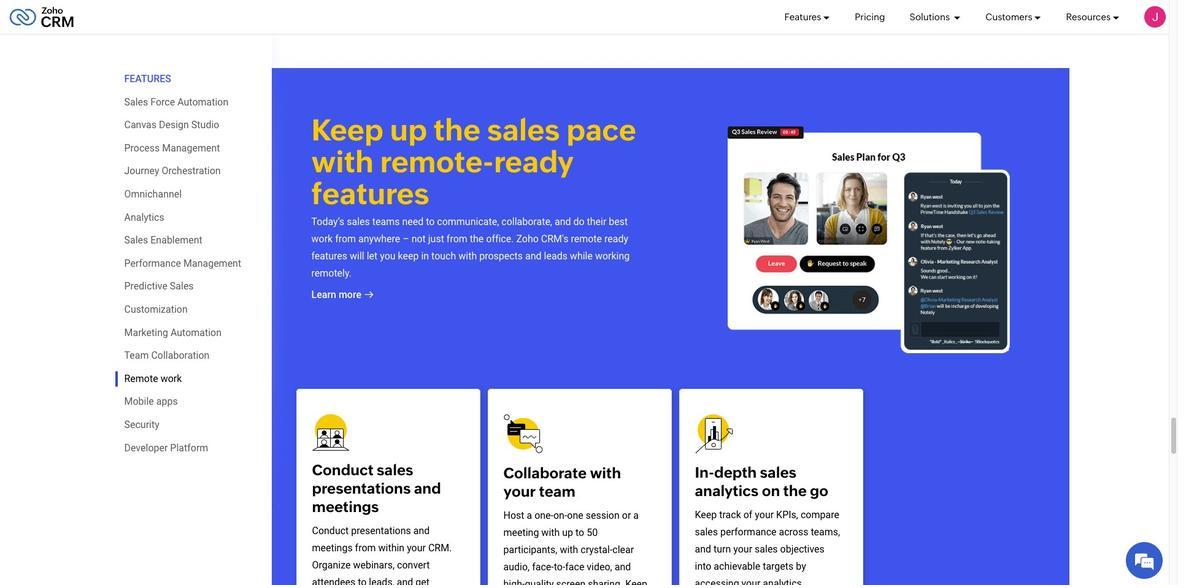 Task type: describe. For each thing, give the bounding box(es) containing it.
analytics
[[124, 211, 164, 223]]

sales force automation
[[124, 96, 229, 108]]

you
[[380, 250, 396, 262]]

1 a from the left
[[527, 510, 532, 522]]

one
[[567, 510, 584, 522]]

mobile
[[124, 396, 154, 408]]

journey
[[124, 165, 159, 177]]

sales inside keep up the sales pace with remote-ready features
[[487, 113, 560, 147]]

process management
[[124, 142, 220, 154]]

features inside keep up the sales pace with remote-ready features
[[312, 177, 430, 211]]

platform
[[170, 442, 208, 454]]

ready inside keep up the sales pace with remote-ready features
[[494, 145, 574, 179]]

canvas design studio
[[124, 119, 219, 131]]

from down communicate,
[[447, 233, 468, 245]]

performance
[[124, 258, 181, 269]]

sales inside in-depth sales analytics on the go
[[760, 465, 797, 481]]

and inside host a one-on-one session or a meeting with up to 50 participants, with crystal-clear audio, face-to-face video, and high-quality screen sharing.
[[615, 562, 631, 573]]

50
[[587, 527, 598, 539]]

force
[[151, 96, 175, 108]]

predictive
[[124, 281, 167, 292]]

the inside today's sales teams need to communicate, collaborate, and do their best work from anywhere – not just from the office.
[[470, 233, 484, 245]]

studio
[[191, 119, 219, 131]]

sales inside conduct sales presentations and meetings
[[377, 462, 413, 479]]

–
[[403, 233, 409, 245]]

their
[[587, 216, 607, 228]]

0 horizontal spatial work
[[161, 373, 182, 385]]

analytics
[[695, 483, 759, 500]]

remote work
[[124, 373, 182, 385]]

just
[[428, 233, 444, 245]]

design
[[159, 119, 189, 131]]

menu shadow image
[[272, 0, 290, 523]]

need
[[402, 216, 424, 228]]

organize
[[312, 560, 351, 572]]

objectives
[[780, 544, 825, 556]]

the inside keep up the sales pace with remote-ready features
[[434, 113, 481, 147]]

to inside host a one-on-one session or a meeting with up to 50 participants, with crystal-clear audio, face-to-face video, and high-quality screen sharing.
[[576, 527, 584, 539]]

omnichannel
[[124, 188, 182, 200]]

resources link
[[1066, 0, 1120, 34]]

collaborate with your team
[[504, 465, 621, 500]]

quality
[[525, 579, 554, 586]]

up inside keep up the sales pace with remote-ready features
[[390, 113, 427, 147]]

sales meetings and presentations image
[[728, 126, 1010, 354]]

enablement
[[151, 235, 202, 246]]

targets
[[763, 561, 794, 573]]

collaboration
[[151, 350, 210, 362]]

on-
[[554, 510, 567, 522]]

pace
[[567, 113, 636, 147]]

keep for remote-
[[312, 113, 384, 147]]

with inside keep up the sales pace with remote-ready features
[[312, 145, 374, 179]]

apps
[[156, 396, 178, 408]]

to inside today's sales teams need to communicate, collaborate, and do their best work from anywhere – not just from the office.
[[426, 216, 435, 228]]

conduct presentations and meetings from within your crm. organize webinars, convert attendees to leads, and 
[[312, 526, 452, 586]]

remote-
[[380, 145, 494, 179]]

attendees
[[312, 577, 356, 586]]

while
[[570, 250, 593, 262]]

team
[[539, 484, 576, 500]]

convert
[[397, 560, 430, 572]]

teams,
[[811, 527, 840, 538]]

to inside conduct presentations and meetings from within your crm. organize webinars, convert attendees to leads, and
[[358, 577, 367, 586]]

host
[[504, 510, 525, 522]]

crystal-
[[581, 545, 613, 556]]

remote ready features will let you keep in touch with prospects and leads while working remotely.
[[312, 233, 630, 279]]

face
[[565, 562, 585, 573]]

accessing
[[695, 578, 739, 586]]

journey orchestration
[[124, 165, 221, 177]]

not
[[412, 233, 426, 245]]

conduct for conduct sales presentations and meetings
[[312, 462, 374, 479]]

of
[[744, 510, 753, 521]]

customization
[[124, 304, 188, 315]]

go
[[810, 483, 829, 500]]

leads
[[544, 250, 568, 262]]

and inside keep track of your kpis, compare sales performance across teams, and turn your sales objectives into achievable targets by accessing your analy
[[695, 544, 711, 556]]

management for performance management
[[183, 258, 241, 269]]

clear
[[613, 545, 634, 556]]

zoho crm's
[[516, 233, 569, 245]]

crm's
[[541, 233, 569, 245]]

sales enablement
[[124, 235, 202, 246]]

remotely.
[[312, 268, 352, 279]]

security
[[124, 419, 159, 431]]

zoho crm logo image
[[9, 3, 74, 30]]

ready inside "remote ready features will let you keep in touch with prospects and leads while working remotely."
[[605, 233, 629, 245]]

sales inside today's sales teams need to communicate, collaborate, and do their best work from anywhere – not just from the office.
[[347, 216, 370, 228]]

remote
[[571, 233, 602, 245]]

meetings inside conduct presentations and meetings from within your crm. organize webinars, convert attendees to leads, and
[[312, 543, 353, 554]]

your inside conduct presentations and meetings from within your crm. organize webinars, convert attendees to leads, and
[[407, 543, 426, 554]]

more
[[339, 289, 362, 301]]

one-
[[535, 510, 554, 522]]

customers
[[986, 11, 1033, 22]]

working
[[595, 250, 630, 262]]

today's
[[312, 216, 345, 228]]

collaborate,
[[502, 216, 552, 228]]

webinars,
[[353, 560, 395, 572]]

performance management
[[124, 258, 241, 269]]

within
[[378, 543, 405, 554]]



Task type: locate. For each thing, give the bounding box(es) containing it.
prospects
[[479, 250, 523, 262]]

presentations inside conduct sales presentations and meetings
[[312, 481, 411, 497]]

with
[[312, 145, 374, 179], [459, 250, 477, 262], [590, 465, 621, 482], [542, 527, 560, 539], [560, 545, 578, 556]]

1 vertical spatial work
[[161, 373, 182, 385]]

1 vertical spatial keep
[[695, 510, 717, 521]]

pricing
[[855, 11, 885, 22]]

0 vertical spatial sales
[[124, 96, 148, 108]]

process
[[124, 142, 160, 154]]

0 horizontal spatial a
[[527, 510, 532, 522]]

0 vertical spatial up
[[390, 113, 427, 147]]

marketing automation
[[124, 327, 222, 339]]

1 conduct from the top
[[312, 462, 374, 479]]

crm.
[[428, 543, 452, 554]]

2 meetings from the top
[[312, 543, 353, 554]]

a right or on the bottom right of the page
[[634, 510, 639, 522]]

to-
[[554, 562, 565, 573]]

compare
[[801, 510, 840, 521]]

zoho
[[516, 233, 539, 245]]

1 vertical spatial meetings
[[312, 543, 353, 554]]

0 horizontal spatial to
[[358, 577, 367, 586]]

sales for sales force automation
[[124, 96, 148, 108]]

across
[[779, 527, 809, 538]]

0 vertical spatial work
[[312, 233, 333, 245]]

participants,
[[504, 545, 558, 556]]

automation up studio
[[177, 96, 229, 108]]

2 vertical spatial sales
[[170, 281, 194, 292]]

1 vertical spatial to
[[576, 527, 584, 539]]

features inside "remote ready features will let you keep in touch with prospects and leads while working remotely."
[[312, 250, 347, 262]]

a left one-
[[527, 510, 532, 522]]

meetings
[[312, 499, 379, 516], [312, 543, 353, 554]]

management up orchestration in the top of the page
[[162, 142, 220, 154]]

best
[[609, 216, 628, 228]]

on
[[762, 483, 780, 500]]

orchestration
[[162, 165, 221, 177]]

management
[[162, 142, 220, 154], [183, 258, 241, 269]]

keep inside keep track of your kpis, compare sales performance across teams, and turn your sales objectives into achievable targets by accessing your analy
[[695, 510, 717, 521]]

2 vertical spatial the
[[784, 483, 807, 500]]

work inside today's sales teams need to communicate, collaborate, and do their best work from anywhere – not just from the office.
[[312, 233, 333, 245]]

keep for sales
[[695, 510, 717, 521]]

your inside "collaborate with your team"
[[504, 484, 536, 500]]

sharing.
[[588, 579, 623, 586]]

0 vertical spatial management
[[162, 142, 220, 154]]

0 horizontal spatial keep
[[312, 113, 384, 147]]

team collaboration
[[124, 350, 210, 362]]

your down performance
[[734, 544, 753, 556]]

developer
[[124, 442, 168, 454]]

meeting
[[504, 527, 539, 539]]

1 horizontal spatial work
[[312, 233, 333, 245]]

video,
[[587, 562, 612, 573]]

1 vertical spatial ready
[[605, 233, 629, 245]]

with inside "remote ready features will let you keep in touch with prospects and leads while working remotely."
[[459, 250, 477, 262]]

management for process management
[[162, 142, 220, 154]]

do
[[574, 216, 585, 228]]

to
[[426, 216, 435, 228], [576, 527, 584, 539], [358, 577, 367, 586]]

0 vertical spatial automation
[[177, 96, 229, 108]]

presentations inside conduct presentations and meetings from within your crm. organize webinars, convert attendees to leads, and
[[351, 526, 411, 537]]

features up remotely.
[[312, 250, 347, 262]]

teams
[[372, 216, 400, 228]]

work
[[312, 233, 333, 245], [161, 373, 182, 385]]

solutions
[[910, 11, 952, 22]]

1 horizontal spatial keep
[[695, 510, 717, 521]]

james peterson image
[[1145, 6, 1166, 28]]

0 vertical spatial conduct
[[312, 462, 374, 479]]

keep
[[312, 113, 384, 147], [695, 510, 717, 521]]

up inside host a one-on-one session or a meeting with up to 50 participants, with crystal-clear audio, face-to-face video, and high-quality screen sharing.
[[562, 527, 573, 539]]

will
[[350, 250, 364, 262]]

with inside "collaborate with your team"
[[590, 465, 621, 482]]

kpis,
[[777, 510, 799, 521]]

mobile apps
[[124, 396, 178, 408]]

features
[[785, 11, 821, 22]]

features up teams
[[312, 177, 430, 211]]

track
[[720, 510, 741, 521]]

1 vertical spatial the
[[470, 233, 484, 245]]

the inside in-depth sales analytics on the go
[[784, 483, 807, 500]]

and inside today's sales teams need to communicate, collaborate, and do their best work from anywhere – not just from the office.
[[555, 216, 571, 228]]

features
[[124, 73, 171, 85]]

sales for sales enablement
[[124, 235, 148, 246]]

2 a from the left
[[634, 510, 639, 522]]

and
[[555, 216, 571, 228], [525, 250, 542, 262], [414, 481, 441, 497], [414, 526, 430, 537], [695, 544, 711, 556], [615, 562, 631, 573], [397, 577, 413, 586]]

and inside conduct sales presentations and meetings
[[414, 481, 441, 497]]

work down today's
[[312, 233, 333, 245]]

1 features from the top
[[312, 177, 430, 211]]

keep track of your kpis, compare sales performance across teams, and turn your sales objectives into achievable targets by accessing your analy
[[695, 510, 840, 586]]

the
[[434, 113, 481, 147], [470, 233, 484, 245], [784, 483, 807, 500]]

communicate,
[[437, 216, 499, 228]]

your up the 'host'
[[504, 484, 536, 500]]

your right of
[[755, 510, 774, 521]]

to down "webinars,"
[[358, 577, 367, 586]]

to right the need
[[426, 216, 435, 228]]

let
[[367, 250, 378, 262]]

keep inside keep up the sales pace with remote-ready features
[[312, 113, 384, 147]]

sales
[[124, 96, 148, 108], [124, 235, 148, 246], [170, 281, 194, 292]]

high-
[[504, 579, 525, 586]]

meetings inside conduct sales presentations and meetings
[[312, 499, 379, 516]]

2 vertical spatial to
[[358, 577, 367, 586]]

1 vertical spatial management
[[183, 258, 241, 269]]

sales down analytics
[[124, 235, 148, 246]]

0 vertical spatial ready
[[494, 145, 574, 179]]

to left 50
[[576, 527, 584, 539]]

session
[[586, 510, 620, 522]]

ready down best
[[605, 233, 629, 245]]

0 vertical spatial to
[[426, 216, 435, 228]]

1 vertical spatial conduct
[[312, 526, 349, 537]]

learn more
[[312, 289, 362, 301]]

by
[[796, 561, 806, 573]]

2 horizontal spatial to
[[576, 527, 584, 539]]

0 vertical spatial meetings
[[312, 499, 379, 516]]

or
[[622, 510, 631, 522]]

1 meetings from the top
[[312, 499, 379, 516]]

keep
[[398, 250, 419, 262]]

ready
[[494, 145, 574, 179], [605, 233, 629, 245]]

1 horizontal spatial ready
[[605, 233, 629, 245]]

ready up collaborate,
[[494, 145, 574, 179]]

1 vertical spatial sales
[[124, 235, 148, 246]]

touch
[[432, 250, 456, 262]]

0 vertical spatial keep
[[312, 113, 384, 147]]

1 vertical spatial up
[[562, 527, 573, 539]]

1 horizontal spatial to
[[426, 216, 435, 228]]

conduct sales presentations and meetings
[[312, 462, 441, 516]]

management down enablement
[[183, 258, 241, 269]]

today's sales teams need to communicate, collaborate, and do their best work from anywhere – not just from the office.
[[312, 216, 628, 245]]

predictive sales
[[124, 281, 194, 292]]

1 horizontal spatial up
[[562, 527, 573, 539]]

work up the apps
[[161, 373, 182, 385]]

features
[[312, 177, 430, 211], [312, 250, 347, 262]]

your down achievable
[[742, 578, 761, 586]]

conduct inside conduct sales presentations and meetings
[[312, 462, 374, 479]]

host a one-on-one session or a meeting with up to 50 participants, with crystal-clear audio, face-to-face video, and high-quality screen sharing. 
[[504, 510, 648, 586]]

conduct inside conduct presentations and meetings from within your crm. organize webinars, convert attendees to leads, and
[[312, 526, 349, 537]]

turn
[[714, 544, 731, 556]]

0 vertical spatial the
[[434, 113, 481, 147]]

your
[[504, 484, 536, 500], [755, 510, 774, 521], [407, 543, 426, 554], [734, 544, 753, 556], [742, 578, 761, 586]]

leads,
[[369, 577, 395, 586]]

2 conduct from the top
[[312, 526, 349, 537]]

0 vertical spatial features
[[312, 177, 430, 211]]

canvas
[[124, 119, 157, 131]]

in-
[[695, 465, 715, 481]]

0 vertical spatial presentations
[[312, 481, 411, 497]]

from inside conduct presentations and meetings from within your crm. organize webinars, convert attendees to leads, and
[[355, 543, 376, 554]]

conduct for conduct presentations and meetings from within your crm. organize webinars, convert attendees to leads, and 
[[312, 526, 349, 537]]

into
[[695, 561, 712, 573]]

and inside "remote ready features will let you keep in touch with prospects and leads while working remotely."
[[525, 250, 542, 262]]

a
[[527, 510, 532, 522], [634, 510, 639, 522]]

depth
[[715, 465, 757, 481]]

anywhere
[[358, 233, 400, 245]]

0 horizontal spatial up
[[390, 113, 427, 147]]

solutions link
[[910, 0, 961, 34]]

from up will
[[335, 233, 356, 245]]

screen
[[556, 579, 586, 586]]

performance
[[721, 527, 777, 538]]

team
[[124, 350, 149, 362]]

conduct
[[312, 462, 374, 479], [312, 526, 349, 537]]

from up "webinars,"
[[355, 543, 376, 554]]

your up convert
[[407, 543, 426, 554]]

sales down performance management
[[170, 281, 194, 292]]

in
[[421, 250, 429, 262]]

1 vertical spatial features
[[312, 250, 347, 262]]

2 features from the top
[[312, 250, 347, 262]]

automation up collaboration
[[171, 327, 222, 339]]

sales up canvas
[[124, 96, 148, 108]]

1 vertical spatial presentations
[[351, 526, 411, 537]]

1 vertical spatial automation
[[171, 327, 222, 339]]

1 horizontal spatial a
[[634, 510, 639, 522]]

audio,
[[504, 562, 530, 573]]

0 horizontal spatial ready
[[494, 145, 574, 179]]



Task type: vqa. For each thing, say whether or not it's contained in the screenshot.


